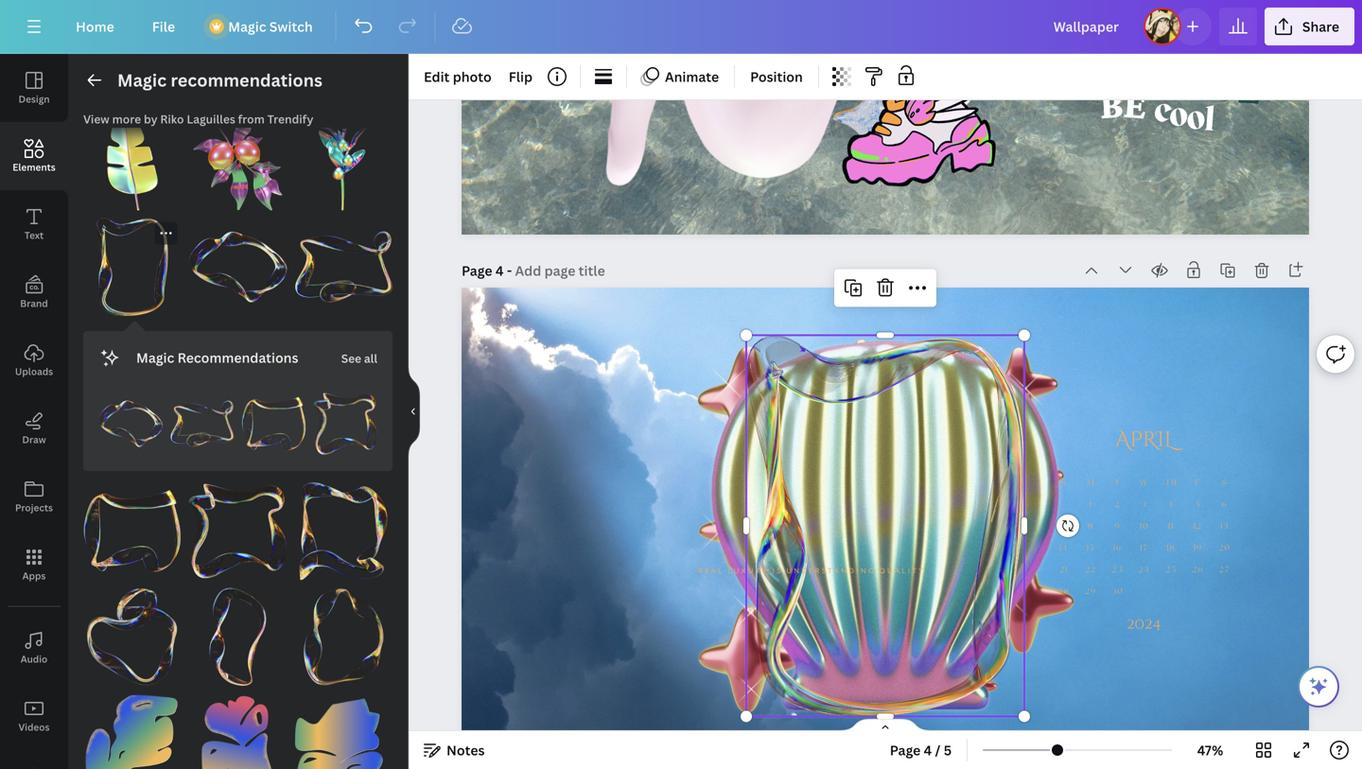Task type: vqa. For each thing, say whether or not it's contained in the screenshot.
10 3 17
yes



Task type: describe. For each thing, give the bounding box(es) containing it.
share
[[1303, 18, 1340, 35]]

c
[[1150, 93, 1176, 133]]

apps button
[[0, 531, 68, 599]]

15
[[1087, 545, 1096, 553]]

projects button
[[0, 463, 68, 531]]

real luxury is understanding quality
[[698, 566, 925, 577]]

share button
[[1265, 8, 1355, 45]]

hide image
[[408, 366, 420, 457]]

elements button
[[0, 122, 68, 190]]

audio button
[[0, 614, 68, 682]]

th
[[1165, 479, 1178, 487]]

magic recommendations
[[136, 349, 298, 367]]

animate button
[[635, 61, 727, 92]]

page 4 -
[[462, 262, 515, 280]]

/
[[935, 741, 941, 759]]

holographic chrome palm leaf image
[[83, 112, 181, 210]]

2024
[[1127, 614, 1162, 634]]

2 holographic chrome berry plant image from the left
[[295, 112, 393, 210]]

side panel tab list
[[0, 54, 68, 769]]

23
[[1112, 566, 1124, 575]]

o left l
[[1166, 98, 1192, 137]]

30 29 28
[[1059, 588, 1124, 596]]

videos button
[[0, 682, 68, 750]]

brand button
[[0, 258, 68, 326]]

27 26 25 24 23 22 21
[[1060, 566, 1231, 575]]

audio
[[21, 653, 48, 666]]

11 4 18
[[1167, 501, 1176, 553]]

24
[[1139, 566, 1151, 575]]

uploads
[[15, 365, 53, 378]]

home link
[[61, 8, 129, 45]]

b
[[1099, 83, 1125, 127]]

magic for magic switch
[[228, 18, 266, 35]]

1
[[1090, 501, 1093, 509]]

april
[[1116, 426, 1173, 454]]

9
[[1115, 523, 1121, 531]]

recommendations
[[171, 69, 323, 92]]

see
[[341, 351, 361, 366]]

11
[[1169, 523, 1174, 531]]

e
[[1123, 83, 1148, 127]]

flip
[[509, 68, 533, 86]]

position button
[[743, 61, 811, 92]]

t
[[1115, 479, 1121, 487]]

1 holographic chrome berry plant image from the left
[[189, 112, 287, 210]]

6 13
[[1221, 501, 1229, 531]]

27
[[1219, 566, 1231, 575]]

9 2 16
[[1114, 501, 1122, 553]]

design
[[18, 93, 50, 105]]

17
[[1141, 545, 1149, 553]]

luxury
[[728, 566, 769, 577]]

quality
[[880, 566, 925, 577]]

trendify
[[267, 111, 314, 127]]

30
[[1112, 588, 1124, 596]]

12
[[1194, 523, 1203, 531]]

3 abstract cut out gradient shape image from the left
[[295, 694, 393, 769]]

Design title text field
[[1039, 8, 1136, 45]]

file
[[152, 18, 175, 35]]

recommendations
[[178, 349, 298, 367]]

10
[[1140, 523, 1149, 531]]

page for page 4 / 5
[[890, 741, 921, 759]]

magic switch
[[228, 18, 313, 35]]

47% button
[[1180, 735, 1241, 765]]

1 abstract cut out gradient shape image from the left
[[83, 694, 181, 769]]

Page title text field
[[515, 261, 607, 280]]

view more by riko laguilles button
[[83, 111, 235, 127]]

8
[[1088, 523, 1094, 531]]

2
[[1115, 501, 1121, 509]]

videos
[[18, 721, 50, 734]]

edit photo button
[[416, 61, 499, 92]]

from
[[238, 111, 265, 127]]

m
[[1087, 479, 1095, 487]]

1 s from the left
[[1061, 479, 1067, 487]]

riko
[[160, 111, 184, 127]]



Task type: locate. For each thing, give the bounding box(es) containing it.
is
[[772, 566, 783, 577]]

magic left switch
[[228, 18, 266, 35]]

home
[[76, 18, 114, 35]]

10 3 17
[[1140, 501, 1149, 553]]

4 left /
[[924, 741, 932, 759]]

canva assistant image
[[1308, 676, 1330, 698]]

5 inside 12 5 19
[[1195, 501, 1201, 509]]

4 inside button
[[924, 741, 932, 759]]

magic switch button
[[198, 8, 328, 45]]

elements
[[13, 161, 56, 174]]

4 up the 11
[[1168, 501, 1175, 509]]

7 14
[[1060, 523, 1069, 553]]

1 vertical spatial 5
[[944, 741, 952, 759]]

view
[[83, 111, 110, 127]]

0 vertical spatial 4
[[496, 262, 504, 280]]

20
[[1219, 545, 1231, 553]]

2 horizontal spatial abstract cut out gradient shape image
[[295, 694, 393, 769]]

main menu bar
[[0, 0, 1362, 54]]

2 horizontal spatial 4
[[1168, 501, 1175, 509]]

1 vertical spatial 4
[[1168, 501, 1175, 509]]

-
[[507, 262, 512, 280]]

2 s from the left
[[1222, 479, 1228, 487]]

see all button
[[339, 339, 379, 377]]

page down the show pages image
[[890, 741, 921, 759]]

0 horizontal spatial abstract cut out gradient shape image
[[83, 694, 181, 769]]

more
[[112, 111, 141, 127]]

edit
[[424, 68, 450, 86]]

holographic chrome berry plant image
[[189, 112, 287, 210], [295, 112, 393, 210]]

by
[[144, 111, 158, 127]]

0 horizontal spatial holographic chrome berry plant image
[[189, 112, 287, 210]]

animate
[[665, 68, 719, 86]]

22
[[1086, 566, 1097, 575]]

page for page 4 -
[[462, 262, 492, 280]]

magic for magic recommendations
[[136, 349, 174, 367]]

s f th w t m s
[[1061, 479, 1228, 487]]

4 inside 11 4 18
[[1168, 501, 1175, 509]]

14
[[1060, 545, 1069, 553]]

19
[[1194, 545, 1203, 553]]

projects
[[15, 501, 53, 514]]

page 4 / 5 button
[[883, 735, 959, 765]]

page left -
[[462, 262, 492, 280]]

1 horizontal spatial page
[[890, 741, 921, 759]]

o
[[1166, 98, 1192, 137], [1185, 101, 1208, 140]]

2 abstract cut out gradient shape image from the left
[[189, 694, 287, 769]]

4 for page 4 / 5
[[924, 741, 932, 759]]

s
[[1061, 479, 1067, 487], [1222, 479, 1228, 487]]

0 vertical spatial magic
[[228, 18, 266, 35]]

text
[[24, 229, 44, 242]]

0 horizontal spatial s
[[1061, 479, 1067, 487]]

47%
[[1198, 741, 1224, 759]]

3
[[1142, 501, 1148, 509]]

notes
[[447, 741, 485, 759]]

4 left -
[[496, 262, 504, 280]]

12 5 19
[[1194, 501, 1203, 553]]

5 inside button
[[944, 741, 952, 759]]

f
[[1196, 479, 1201, 487]]

4 for page 4 -
[[496, 262, 504, 280]]

file button
[[137, 8, 190, 45]]

l
[[1204, 104, 1216, 140]]

page inside button
[[890, 741, 921, 759]]

w
[[1140, 479, 1150, 487]]

page
[[462, 262, 492, 280], [890, 741, 921, 759]]

28
[[1059, 588, 1070, 596]]

abstract cut out gradient shape image
[[83, 694, 181, 769], [189, 694, 287, 769], [295, 694, 393, 769]]

2 vertical spatial magic
[[136, 349, 174, 367]]

5 up 12
[[1195, 501, 1201, 509]]

0 vertical spatial page
[[462, 262, 492, 280]]

8 1 15
[[1087, 501, 1096, 553]]

uploads button
[[0, 326, 68, 395]]

4
[[496, 262, 504, 280], [1168, 501, 1175, 509], [924, 741, 932, 759]]

1 horizontal spatial abstract cut out gradient shape image
[[189, 694, 287, 769]]

magic up by
[[117, 69, 167, 92]]

draw
[[22, 433, 46, 446]]

all
[[364, 351, 377, 366]]

magic
[[228, 18, 266, 35], [117, 69, 167, 92], [136, 349, 174, 367]]

b e c o o l
[[1099, 83, 1216, 140]]

2 vertical spatial 4
[[924, 741, 932, 759]]

1 horizontal spatial 4
[[924, 741, 932, 759]]

5 right /
[[944, 741, 952, 759]]

design button
[[0, 54, 68, 122]]

0 horizontal spatial 4
[[496, 262, 504, 280]]

18
[[1167, 545, 1176, 553]]

13
[[1221, 523, 1229, 531]]

trendify button
[[267, 111, 314, 127]]

position
[[750, 68, 803, 86]]

6
[[1222, 501, 1228, 509]]

1 vertical spatial magic
[[117, 69, 167, 92]]

1 horizontal spatial holographic chrome berry plant image
[[295, 112, 393, 210]]

o right c
[[1185, 101, 1208, 140]]

25
[[1166, 566, 1177, 575]]

switch
[[269, 18, 313, 35]]

29
[[1086, 588, 1097, 596]]

magic left recommendations
[[136, 349, 174, 367]]

draw button
[[0, 395, 68, 463]]

page 4 / 5
[[890, 741, 952, 759]]

1 horizontal spatial s
[[1222, 479, 1228, 487]]

21
[[1060, 566, 1069, 575]]

16
[[1114, 545, 1122, 553]]

5
[[1195, 501, 1201, 509], [944, 741, 952, 759]]

0 vertical spatial 5
[[1195, 501, 1201, 509]]

magic for magic recommendations
[[117, 69, 167, 92]]

1 horizontal spatial 5
[[1195, 501, 1201, 509]]

7
[[1062, 523, 1067, 531]]

see all
[[341, 351, 377, 366]]

transparent liquid blob frame image
[[83, 218, 181, 316], [189, 218, 287, 316], [295, 218, 393, 316], [98, 392, 162, 456], [170, 392, 234, 456], [242, 392, 306, 456], [313, 392, 378, 456], [83, 482, 181, 581], [189, 482, 287, 581], [295, 482, 393, 581], [83, 588, 181, 686], [189, 588, 287, 686], [295, 588, 393, 686]]

4 for 11 4 18
[[1168, 501, 1175, 509]]

notes button
[[416, 735, 492, 765]]

understanding
[[787, 566, 876, 577]]

flip button
[[501, 61, 540, 92]]

s left the "m"
[[1061, 479, 1067, 487]]

view more by riko laguilles from trendify
[[83, 111, 314, 127]]

photo
[[453, 68, 492, 86]]

magic recommendations
[[117, 69, 323, 92]]

group
[[83, 112, 181, 210], [189, 112, 287, 210], [295, 112, 393, 210], [189, 207, 287, 316], [295, 207, 393, 316], [83, 218, 181, 316], [98, 380, 162, 456], [170, 380, 234, 456], [242, 380, 306, 456], [313, 380, 378, 456], [83, 471, 181, 581], [189, 471, 287, 581], [295, 471, 393, 581], [83, 577, 181, 686], [189, 577, 287, 686], [295, 577, 393, 686], [83, 682, 181, 769], [189, 682, 287, 769], [295, 682, 393, 769]]

show pages image
[[840, 718, 931, 733]]

0 horizontal spatial page
[[462, 262, 492, 280]]

1 vertical spatial page
[[890, 741, 921, 759]]

magic inside "button"
[[228, 18, 266, 35]]

0 horizontal spatial 5
[[944, 741, 952, 759]]

26
[[1193, 566, 1204, 575]]

edit photo
[[424, 68, 492, 86]]

apps
[[22, 570, 46, 582]]

real
[[698, 566, 724, 577]]

s up 6
[[1222, 479, 1228, 487]]



